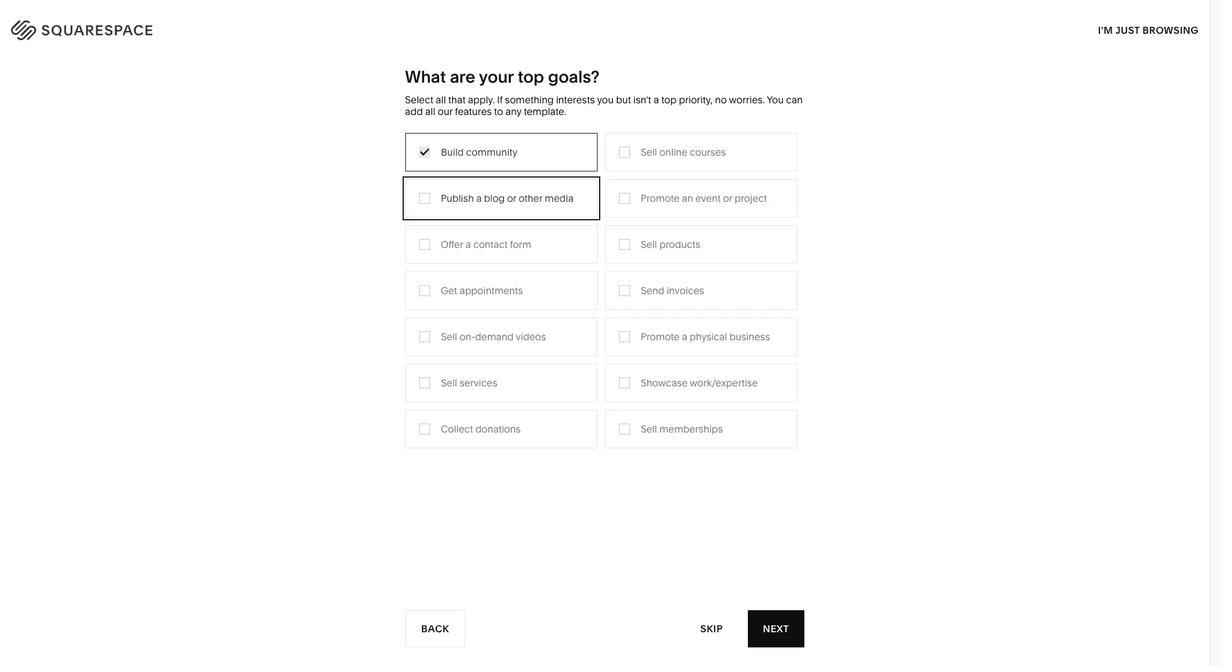 Task type: describe. For each thing, give the bounding box(es) containing it.
other
[[519, 192, 543, 204]]

collect
[[441, 423, 473, 435]]

build
[[441, 146, 464, 158]]

& for non-
[[405, 254, 411, 266]]

invoices
[[667, 284, 704, 297]]

real estate & properties link
[[495, 295, 617, 307]]

goals?
[[548, 67, 600, 87]]

sell services
[[441, 377, 497, 389]]

& for podcasts
[[526, 233, 532, 245]]

memberships
[[660, 423, 723, 435]]

priority,
[[679, 94, 713, 106]]

0 horizontal spatial top
[[518, 67, 544, 87]]

& right estate
[[547, 295, 554, 307]]

lusaka element
[[435, 471, 775, 667]]

i'm just browsing link
[[1098, 11, 1199, 49]]

media & podcasts
[[495, 233, 576, 245]]

services
[[407, 212, 446, 225]]

& for animals
[[673, 212, 680, 225]]

event
[[696, 192, 721, 204]]

animals
[[682, 212, 718, 225]]

promote a physical business
[[641, 331, 770, 343]]

next
[[763, 623, 790, 635]]

offer
[[441, 238, 463, 251]]

back
[[421, 623, 449, 635]]

community & non-profits link
[[349, 254, 478, 266]]

sell for sell services
[[441, 377, 457, 389]]

publish
[[441, 192, 474, 204]]

0 horizontal spatial all
[[425, 105, 435, 118]]

fitness
[[640, 233, 673, 245]]

professional services
[[349, 212, 446, 225]]

get appointments
[[441, 284, 523, 297]]

a for offer a contact form
[[466, 238, 471, 251]]

just
[[1116, 24, 1140, 36]]

if
[[497, 94, 503, 106]]

collect donations
[[441, 423, 521, 435]]

a for publish a blog or other media
[[476, 192, 482, 204]]

home
[[640, 192, 668, 204]]

events link
[[495, 254, 539, 266]]

log             in
[[1160, 21, 1193, 34]]

real
[[495, 295, 515, 307]]

build community
[[441, 146, 518, 158]]

promote for promote an event or project
[[641, 192, 680, 204]]

sell on-demand videos
[[441, 331, 546, 343]]

nature
[[640, 212, 671, 225]]

log             in link
[[1160, 21, 1193, 34]]

skip
[[700, 623, 723, 635]]

or for event
[[723, 192, 732, 204]]

nature & animals
[[640, 212, 718, 225]]

to
[[494, 105, 503, 118]]

local business
[[349, 233, 417, 245]]

professional services link
[[349, 212, 460, 225]]

squarespace logo image
[[28, 17, 181, 39]]

media & podcasts link
[[495, 233, 590, 245]]

local
[[349, 233, 374, 245]]

showcase
[[641, 377, 688, 389]]

no
[[715, 94, 727, 106]]

podcasts
[[534, 233, 576, 245]]

showcase work/expertise
[[641, 377, 758, 389]]

profits
[[436, 254, 464, 266]]

your
[[479, 67, 514, 87]]

select
[[405, 94, 433, 106]]

services
[[460, 377, 497, 389]]

& for decor
[[671, 192, 677, 204]]

decor
[[679, 192, 707, 204]]

that
[[448, 94, 466, 106]]

you
[[597, 94, 614, 106]]

home & decor link
[[640, 192, 721, 204]]

our
[[438, 105, 453, 118]]

business
[[730, 331, 770, 343]]

sell online courses
[[641, 146, 726, 158]]

features
[[455, 105, 492, 118]]

professional
[[349, 212, 405, 225]]

restaurants link
[[495, 212, 562, 225]]

business
[[376, 233, 417, 245]]

browsing
[[1143, 24, 1199, 36]]

media
[[495, 233, 523, 245]]



Task type: locate. For each thing, give the bounding box(es) containing it.
1 promote from the top
[[641, 192, 680, 204]]

apply.
[[468, 94, 495, 106]]

i'm
[[1098, 24, 1113, 36]]

next button
[[748, 611, 805, 648]]

template.
[[524, 105, 567, 118]]

get
[[441, 284, 457, 297]]

worries.
[[729, 94, 765, 106]]

courses
[[690, 146, 726, 158]]

blog
[[484, 192, 505, 204]]

promote up the showcase
[[641, 331, 680, 343]]

fitness link
[[640, 233, 686, 245]]

what
[[405, 67, 446, 87]]

community
[[466, 146, 518, 158]]

or right event
[[723, 192, 732, 204]]

demand
[[475, 331, 514, 343]]

sell for sell memberships
[[641, 423, 657, 435]]

promote for promote a physical business
[[641, 331, 680, 343]]

media
[[545, 192, 574, 204]]

& left "an"
[[671, 192, 677, 204]]

travel
[[495, 192, 521, 204]]

1 horizontal spatial all
[[436, 94, 446, 106]]

1 or from the left
[[507, 192, 516, 204]]

or for blog
[[507, 192, 516, 204]]

2 promote from the top
[[641, 331, 680, 343]]

1 horizontal spatial top
[[662, 94, 677, 106]]

videos
[[516, 331, 546, 343]]

properties
[[556, 295, 603, 307]]

a for promote a physical business
[[682, 331, 687, 343]]

local business link
[[349, 233, 431, 245]]

& right 'media'
[[526, 233, 532, 245]]

isn't
[[633, 94, 651, 106]]

donations
[[475, 423, 521, 435]]

form
[[510, 238, 531, 251]]

promote an event or project
[[641, 192, 767, 204]]

are
[[450, 67, 475, 87]]

non-
[[413, 254, 436, 266]]

skip button
[[685, 611, 738, 648]]

1 vertical spatial top
[[662, 94, 677, 106]]

0 vertical spatial top
[[518, 67, 544, 87]]

all left that
[[436, 94, 446, 106]]

can
[[786, 94, 803, 106]]

entertainment link
[[349, 295, 427, 307]]

you
[[767, 94, 784, 106]]

sell for sell products
[[641, 238, 657, 251]]

in
[[1183, 21, 1193, 34]]

contact
[[473, 238, 508, 251]]

0 vertical spatial promote
[[641, 192, 680, 204]]

products
[[660, 238, 700, 251]]

a
[[654, 94, 659, 106], [476, 192, 482, 204], [466, 238, 471, 251], [682, 331, 687, 343]]

publish a blog or other media
[[441, 192, 574, 204]]

physical
[[690, 331, 727, 343]]

work/expertise
[[690, 377, 758, 389]]

top right isn't
[[662, 94, 677, 106]]

squarespace logo link
[[28, 17, 261, 39]]

interests
[[556, 94, 595, 106]]

promote
[[641, 192, 680, 204], [641, 331, 680, 343]]

add
[[405, 105, 423, 118]]

1 vertical spatial promote
[[641, 331, 680, 343]]

community & non-profits
[[349, 254, 464, 266]]

promote up nature at right top
[[641, 192, 680, 204]]

a inside what are your top goals? select all that apply. if something interests you but isn't a top priority, no worries. you can add all our features to any template.
[[654, 94, 659, 106]]

entertainment
[[349, 295, 413, 307]]

an
[[682, 192, 693, 204]]

travel link
[[495, 192, 535, 204]]

any
[[506, 105, 522, 118]]

nature & animals link
[[640, 212, 732, 225]]

a left physical
[[682, 331, 687, 343]]

& left the non-
[[405, 254, 411, 266]]

restaurants
[[495, 212, 549, 225]]

real estate & properties
[[495, 295, 603, 307]]

sell products
[[641, 238, 700, 251]]

events
[[495, 254, 525, 266]]

send
[[641, 284, 664, 297]]

or right "blog"
[[507, 192, 516, 204]]

lusaka image
[[435, 471, 775, 667]]

sell left memberships
[[641, 423, 657, 435]]

a right 'offer'
[[466, 238, 471, 251]]

i'm just browsing
[[1098, 24, 1199, 36]]

all left our
[[425, 105, 435, 118]]

weddings
[[495, 274, 541, 287]]

sell
[[641, 146, 657, 158], [641, 238, 657, 251], [441, 331, 457, 343], [441, 377, 457, 389], [641, 423, 657, 435]]

on-
[[460, 331, 475, 343]]

top up something at the left
[[518, 67, 544, 87]]

a left "blog"
[[476, 192, 482, 204]]

appointments
[[460, 284, 523, 297]]

sell left services
[[441, 377, 457, 389]]

home & decor
[[640, 192, 707, 204]]

but
[[616, 94, 631, 106]]

offer a contact form
[[441, 238, 531, 251]]

2 or from the left
[[723, 192, 732, 204]]

sell left online
[[641, 146, 657, 158]]

top
[[518, 67, 544, 87], [662, 94, 677, 106]]

sell for sell on-demand videos
[[441, 331, 457, 343]]

estate
[[517, 295, 545, 307]]

a right isn't
[[654, 94, 659, 106]]

0 horizontal spatial or
[[507, 192, 516, 204]]

& right nature at right top
[[673, 212, 680, 225]]

sell down nature at right top
[[641, 238, 657, 251]]

1 horizontal spatial or
[[723, 192, 732, 204]]

&
[[671, 192, 677, 204], [673, 212, 680, 225], [526, 233, 532, 245], [405, 254, 411, 266], [547, 295, 554, 307]]

log
[[1160, 21, 1180, 34]]

sell left on- at the left of the page
[[441, 331, 457, 343]]

what are your top goals? select all that apply. if something interests you but isn't a top priority, no worries. you can add all our features to any template.
[[405, 67, 803, 118]]

or
[[507, 192, 516, 204], [723, 192, 732, 204]]

all
[[436, 94, 446, 106], [425, 105, 435, 118]]

sell for sell online courses
[[641, 146, 657, 158]]

back button
[[405, 611, 465, 648]]

community
[[349, 254, 402, 266]]



Task type: vqa. For each thing, say whether or not it's contained in the screenshot.
the Templates link
no



